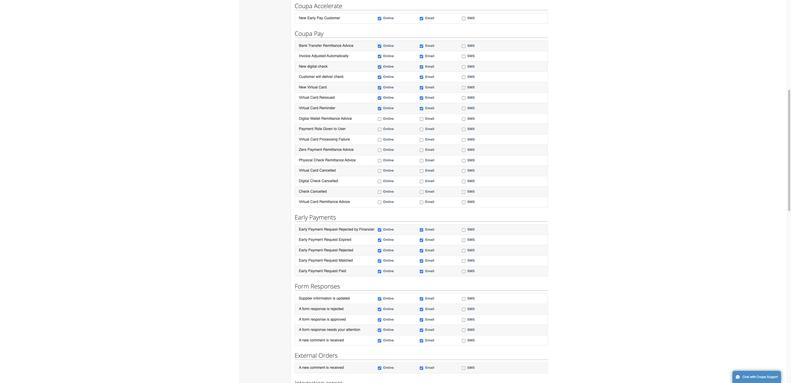 Task type: describe. For each thing, give the bounding box(es) containing it.
chat
[[743, 376, 750, 380]]

26 online from the top
[[383, 328, 394, 332]]

1 horizontal spatial check
[[334, 75, 344, 79]]

11 online from the top
[[383, 138, 394, 142]]

expired
[[339, 238, 351, 242]]

2 online from the top
[[383, 44, 394, 48]]

matched
[[339, 259, 353, 263]]

21 sms from the top
[[467, 259, 475, 263]]

form
[[295, 283, 309, 291]]

role
[[315, 127, 322, 131]]

2 comment from the top
[[310, 366, 325, 370]]

remittance for transfer
[[323, 43, 342, 48]]

remittance for wallet
[[321, 116, 340, 121]]

20 email from the top
[[425, 249, 434, 253]]

16 email from the top
[[425, 190, 434, 194]]

17 online from the top
[[383, 200, 394, 204]]

request for early payment request matched
[[324, 259, 338, 263]]

virtual card cancelled
[[299, 169, 336, 173]]

4 sms from the top
[[467, 65, 475, 69]]

18 sms from the top
[[467, 228, 475, 232]]

physical
[[299, 158, 313, 162]]

is down a form response needs your attention
[[326, 339, 329, 343]]

1 comment from the top
[[310, 339, 325, 343]]

10 online from the top
[[383, 127, 394, 131]]

11 sms from the top
[[467, 138, 475, 142]]

2 email from the top
[[425, 44, 434, 48]]

response for rejected
[[311, 307, 326, 312]]

2 a new comment is received from the top
[[299, 366, 344, 370]]

4 online from the top
[[383, 65, 394, 69]]

user
[[338, 127, 346, 131]]

supplier
[[299, 297, 313, 301]]

14 online from the top
[[383, 169, 394, 173]]

13 online from the top
[[383, 158, 394, 162]]

early for early payment request matched
[[299, 259, 307, 263]]

digital for digital wallet remittance advice
[[299, 116, 309, 121]]

16 online from the top
[[383, 190, 394, 194]]

27 email from the top
[[425, 339, 434, 343]]

19 online from the top
[[383, 238, 394, 242]]

18 email from the top
[[425, 228, 434, 232]]

8 sms from the top
[[467, 106, 475, 110]]

early payment request paid
[[299, 269, 346, 274]]

physical check remittance advice
[[299, 158, 356, 162]]

supplier information is updated
[[299, 297, 350, 301]]

2 new from the top
[[302, 366, 309, 370]]

7 sms from the top
[[467, 96, 475, 100]]

is left approved
[[327, 318, 330, 322]]

27 online from the top
[[383, 339, 394, 343]]

3 online from the top
[[383, 54, 394, 58]]

13 sms from the top
[[467, 158, 475, 162]]

3 email from the top
[[425, 54, 434, 58]]

14 email from the top
[[425, 169, 434, 173]]

23 email from the top
[[425, 297, 434, 301]]

response for your
[[311, 328, 326, 332]]

digital
[[307, 64, 317, 69]]

9 online from the top
[[383, 117, 394, 121]]

virtual card remittance advice
[[299, 200, 350, 204]]

1 received from the top
[[330, 339, 344, 343]]

14 sms from the top
[[467, 169, 475, 173]]

external
[[295, 352, 317, 360]]

reminder
[[319, 106, 335, 110]]

early for early payments
[[295, 213, 308, 222]]

28 online from the top
[[383, 366, 394, 370]]

1 vertical spatial pay
[[314, 29, 324, 38]]

bank transfer remittance advice
[[299, 43, 354, 48]]

new for new virtual card
[[299, 85, 306, 89]]

rejected for early payment request rejected by financier
[[339, 228, 353, 232]]

17 email from the top
[[425, 200, 434, 204]]

a form response is rejected
[[299, 307, 344, 312]]

26 email from the top
[[425, 328, 434, 332]]

12 email from the top
[[425, 148, 434, 152]]

8 email from the top
[[425, 106, 434, 110]]

1 horizontal spatial customer
[[324, 16, 340, 20]]

remittance for card
[[319, 200, 338, 204]]

17 sms from the top
[[467, 200, 475, 204]]

27 sms from the top
[[467, 339, 475, 343]]

2 a from the top
[[299, 318, 301, 322]]

7 email from the top
[[425, 96, 434, 100]]

early payments
[[295, 213, 336, 222]]

1 a new comment is received from the top
[[299, 339, 344, 343]]

9 email from the top
[[425, 117, 434, 121]]

response for approved
[[311, 318, 326, 322]]

virtual card reminder
[[299, 106, 335, 110]]

new early pay customer
[[299, 16, 340, 20]]

payment for zero payment remittance advice
[[308, 148, 322, 152]]

0 horizontal spatial customer
[[299, 75, 315, 79]]

transfer
[[308, 43, 322, 48]]

bank
[[299, 43, 307, 48]]

16 sms from the top
[[467, 190, 475, 194]]

early payment request expired
[[299, 238, 351, 242]]

22 sms from the top
[[467, 270, 475, 274]]

cancelled for virtual card cancelled
[[319, 169, 336, 173]]

payment for early payment request expired
[[308, 238, 323, 242]]

zero
[[299, 148, 307, 152]]

10 sms from the top
[[467, 127, 475, 131]]

form responses
[[295, 283, 340, 291]]

15 sms from the top
[[467, 179, 475, 183]]

coupa accelerate
[[295, 2, 342, 10]]

payment for early payment request rejected
[[308, 248, 323, 253]]

2 vertical spatial cancelled
[[310, 190, 327, 194]]

5 a from the top
[[299, 366, 301, 370]]

24 email from the top
[[425, 308, 434, 312]]

form for a form response needs your attention
[[302, 328, 310, 332]]

cancelled for digital check cancelled
[[322, 179, 338, 183]]

digital check cancelled
[[299, 179, 338, 183]]

check for physical
[[314, 158, 324, 162]]

coupa pay
[[295, 29, 324, 38]]

payment left role
[[299, 127, 314, 131]]

approved
[[331, 318, 346, 322]]

a form response needs your attention
[[299, 328, 360, 332]]

form for a form response is rejected
[[302, 307, 310, 312]]

12 sms from the top
[[467, 148, 475, 152]]

early for early payment request rejected by financier
[[299, 228, 307, 232]]

0 vertical spatial pay
[[317, 16, 323, 20]]

early down coupa accelerate at the left of page
[[307, 16, 316, 20]]

early payment request rejected by financier
[[299, 228, 375, 232]]

20 sms from the top
[[467, 249, 475, 253]]

1 email from the top
[[425, 16, 434, 20]]

13 email from the top
[[425, 158, 434, 162]]

check cancelled
[[299, 190, 327, 194]]

18 online from the top
[[383, 228, 394, 232]]

12 online from the top
[[383, 148, 394, 152]]

payment for early payment request matched
[[308, 259, 323, 263]]

request for early payment request expired
[[324, 238, 338, 242]]

6 online from the top
[[383, 85, 394, 89]]

given
[[323, 127, 333, 131]]

a form response is approved
[[299, 318, 346, 322]]

check for digital
[[310, 179, 321, 183]]

is down orders
[[326, 366, 329, 370]]

20 online from the top
[[383, 249, 394, 253]]

advice for virtual card remittance advice
[[339, 200, 350, 204]]

25 sms from the top
[[467, 318, 475, 322]]

22 email from the top
[[425, 270, 434, 274]]

advice for bank transfer remittance advice
[[343, 43, 354, 48]]

card for reminder
[[310, 106, 318, 110]]

early for early payment request paid
[[299, 269, 307, 274]]

4 email from the top
[[425, 65, 434, 69]]

chat with coupa support button
[[733, 372, 781, 384]]

2 vertical spatial check
[[299, 190, 309, 194]]

virtual up virtual card reissued on the left
[[307, 85, 318, 89]]

4 a from the top
[[299, 339, 301, 343]]

1 sms from the top
[[467, 16, 475, 20]]

card for remittance
[[310, 200, 318, 204]]



Task type: vqa. For each thing, say whether or not it's contained in the screenshot.
response
yes



Task type: locate. For each thing, give the bounding box(es) containing it.
new virtual card
[[299, 85, 327, 89]]

digital for digital check cancelled
[[299, 179, 309, 183]]

orders
[[319, 352, 338, 360]]

2 request from the top
[[324, 238, 338, 242]]

10 email from the top
[[425, 127, 434, 131]]

card for reissued
[[310, 96, 318, 100]]

payment for early payment request rejected by financier
[[308, 228, 323, 232]]

card down 'customer will deliver check'
[[319, 85, 327, 89]]

2 vertical spatial form
[[302, 328, 310, 332]]

0 vertical spatial comment
[[310, 339, 325, 343]]

comment
[[310, 339, 325, 343], [310, 366, 325, 370]]

a
[[299, 307, 301, 312], [299, 318, 301, 322], [299, 328, 301, 332], [299, 339, 301, 343], [299, 366, 301, 370]]

pay
[[317, 16, 323, 20], [314, 29, 324, 38]]

0 vertical spatial check
[[318, 64, 328, 69]]

check right deliver
[[334, 75, 344, 79]]

coupa inside chat with coupa support button
[[757, 376, 766, 380]]

7 online from the top
[[383, 96, 394, 100]]

remittance for check
[[325, 158, 344, 162]]

adjusted
[[312, 54, 326, 58]]

request for early payment request rejected by financier
[[324, 228, 338, 232]]

payment down early payment request matched
[[308, 269, 323, 274]]

information
[[314, 297, 332, 301]]

request down 'early payment request rejected'
[[324, 259, 338, 263]]

1 vertical spatial customer
[[299, 75, 315, 79]]

payment up 'early payment request rejected'
[[308, 238, 323, 242]]

check
[[318, 64, 328, 69], [334, 75, 344, 79]]

automatically
[[327, 54, 349, 58]]

2 digital from the top
[[299, 179, 309, 183]]

0 vertical spatial new
[[299, 16, 306, 20]]

rejected
[[339, 228, 353, 232], [339, 248, 353, 253]]

payment right zero at the top of page
[[308, 148, 322, 152]]

check down digital check cancelled
[[299, 190, 309, 194]]

1 vertical spatial coupa
[[295, 29, 313, 38]]

virtual
[[307, 85, 318, 89], [299, 96, 309, 100], [299, 106, 309, 110], [299, 137, 309, 142], [299, 169, 309, 173], [299, 200, 309, 204]]

coupa up bank
[[295, 29, 313, 38]]

request down early payment request matched
[[324, 269, 338, 274]]

payment down early payments
[[308, 228, 323, 232]]

payment role given to user
[[299, 127, 346, 131]]

23 online from the top
[[383, 297, 394, 301]]

1 vertical spatial a new comment is received
[[299, 366, 344, 370]]

0 vertical spatial digital
[[299, 116, 309, 121]]

0 vertical spatial response
[[311, 307, 326, 312]]

new for new early pay customer
[[299, 16, 306, 20]]

28 sms from the top
[[467, 366, 475, 370]]

cancelled down virtual card cancelled
[[322, 179, 338, 183]]

2 new from the top
[[299, 64, 306, 69]]

new digital check
[[299, 64, 328, 69]]

1 vertical spatial rejected
[[339, 248, 353, 253]]

2 vertical spatial new
[[299, 85, 306, 89]]

0 horizontal spatial check
[[318, 64, 328, 69]]

card for cancelled
[[310, 169, 318, 173]]

0 vertical spatial new
[[302, 339, 309, 343]]

6 email from the top
[[425, 85, 434, 89]]

1 online from the top
[[383, 16, 394, 20]]

1 vertical spatial check
[[334, 75, 344, 79]]

with
[[750, 376, 756, 380]]

15 online from the top
[[383, 179, 394, 183]]

remittance up payments
[[319, 200, 338, 204]]

zero payment remittance advice
[[299, 148, 354, 152]]

8 online from the top
[[383, 106, 394, 110]]

coupa for coupa pay
[[295, 29, 313, 38]]

responses
[[311, 283, 340, 291]]

financier
[[359, 228, 375, 232]]

2 rejected from the top
[[339, 248, 353, 253]]

3 form from the top
[[302, 328, 310, 332]]

response down a form response is rejected at the left bottom of the page
[[311, 318, 326, 322]]

check
[[314, 158, 324, 162], [310, 179, 321, 183], [299, 190, 309, 194]]

rejected for early payment request rejected
[[339, 248, 353, 253]]

coupa for coupa accelerate
[[295, 2, 313, 10]]

1 vertical spatial digital
[[299, 179, 309, 183]]

24 sms from the top
[[467, 308, 475, 312]]

response down a form response is approved
[[311, 328, 326, 332]]

1 new from the top
[[302, 339, 309, 343]]

advice
[[343, 43, 354, 48], [341, 116, 352, 121], [343, 148, 354, 152], [345, 158, 356, 162], [339, 200, 350, 204]]

virtual for virtual card reissued
[[299, 96, 309, 100]]

customer will deliver check
[[299, 75, 344, 79]]

virtual card reissued
[[299, 96, 335, 100]]

a new comment is received down a form response needs your attention
[[299, 339, 344, 343]]

5 online from the top
[[383, 75, 394, 79]]

pay down coupa accelerate at the left of page
[[317, 16, 323, 20]]

remittance for payment
[[323, 148, 342, 152]]

request for early payment request paid
[[324, 269, 338, 274]]

needs
[[327, 328, 337, 332]]

25 online from the top
[[383, 318, 394, 322]]

reissued
[[319, 96, 335, 100]]

attention
[[346, 328, 360, 332]]

2 received from the top
[[330, 366, 344, 370]]

remittance
[[323, 43, 342, 48], [321, 116, 340, 121], [323, 148, 342, 152], [325, 158, 344, 162], [319, 200, 338, 204]]

early down early payment request expired at the bottom left of the page
[[299, 248, 307, 253]]

3 response from the top
[[311, 328, 326, 332]]

sms
[[467, 16, 475, 20], [467, 44, 475, 48], [467, 54, 475, 58], [467, 65, 475, 69], [467, 75, 475, 79], [467, 85, 475, 89], [467, 96, 475, 100], [467, 106, 475, 110], [467, 117, 475, 121], [467, 127, 475, 131], [467, 138, 475, 142], [467, 148, 475, 152], [467, 158, 475, 162], [467, 169, 475, 173], [467, 179, 475, 183], [467, 190, 475, 194], [467, 200, 475, 204], [467, 228, 475, 232], [467, 238, 475, 242], [467, 249, 475, 253], [467, 259, 475, 263], [467, 270, 475, 274], [467, 297, 475, 301], [467, 308, 475, 312], [467, 318, 475, 322], [467, 328, 475, 332], [467, 339, 475, 343], [467, 366, 475, 370]]

request up early payment request matched
[[324, 248, 338, 253]]

card up wallet
[[310, 106, 318, 110]]

None checkbox
[[378, 17, 381, 20], [420, 17, 424, 20], [420, 44, 424, 48], [462, 44, 466, 48], [462, 65, 466, 69], [378, 76, 381, 79], [420, 76, 424, 79], [420, 97, 424, 100], [462, 107, 466, 111], [420, 128, 424, 131], [462, 128, 466, 131], [378, 138, 381, 142], [378, 149, 381, 152], [420, 149, 424, 152], [462, 149, 466, 152], [420, 159, 424, 163], [462, 159, 466, 163], [378, 170, 381, 173], [462, 180, 466, 184], [378, 191, 381, 194], [420, 191, 424, 194], [420, 201, 424, 204], [462, 201, 466, 204], [378, 229, 381, 232], [420, 229, 424, 232], [462, 229, 466, 232], [378, 239, 381, 242], [420, 239, 424, 242], [378, 249, 381, 253], [420, 270, 424, 274], [378, 298, 381, 301], [420, 298, 424, 301], [420, 308, 424, 312], [420, 319, 424, 322], [462, 319, 466, 322], [378, 329, 381, 333], [420, 329, 424, 333], [462, 329, 466, 333], [378, 340, 381, 343], [420, 367, 424, 371], [378, 17, 381, 20], [420, 17, 424, 20], [420, 44, 424, 48], [462, 44, 466, 48], [462, 65, 466, 69], [378, 76, 381, 79], [420, 76, 424, 79], [420, 97, 424, 100], [462, 107, 466, 111], [420, 128, 424, 131], [462, 128, 466, 131], [378, 138, 381, 142], [378, 149, 381, 152], [420, 149, 424, 152], [462, 149, 466, 152], [420, 159, 424, 163], [462, 159, 466, 163], [378, 170, 381, 173], [462, 180, 466, 184], [378, 191, 381, 194], [420, 191, 424, 194], [420, 201, 424, 204], [462, 201, 466, 204], [378, 229, 381, 232], [420, 229, 424, 232], [462, 229, 466, 232], [378, 239, 381, 242], [420, 239, 424, 242], [378, 249, 381, 253], [420, 270, 424, 274], [378, 298, 381, 301], [420, 298, 424, 301], [420, 308, 424, 312], [420, 319, 424, 322], [462, 319, 466, 322], [378, 329, 381, 333], [420, 329, 424, 333], [462, 329, 466, 333], [378, 340, 381, 343], [420, 367, 424, 371]]

11 email from the top
[[425, 138, 434, 142]]

form for a form response is approved
[[302, 318, 310, 322]]

1 new from the top
[[299, 16, 306, 20]]

remittance down zero payment remittance advice
[[325, 158, 344, 162]]

a new comment is received down external orders
[[299, 366, 344, 370]]

to
[[334, 127, 337, 131]]

0 vertical spatial rejected
[[339, 228, 353, 232]]

is
[[333, 297, 336, 301], [327, 307, 330, 312], [327, 318, 330, 322], [326, 339, 329, 343], [326, 366, 329, 370]]

3 request from the top
[[324, 248, 338, 253]]

response up a form response is approved
[[311, 307, 326, 312]]

rejected up matched
[[339, 248, 353, 253]]

1 vertical spatial response
[[311, 318, 326, 322]]

0 vertical spatial cancelled
[[319, 169, 336, 173]]

rejected left by
[[339, 228, 353, 232]]

payment for early payment request paid
[[308, 269, 323, 274]]

1 vertical spatial new
[[302, 366, 309, 370]]

customer left will
[[299, 75, 315, 79]]

early up early payment request paid
[[299, 259, 307, 263]]

virtual down virtual card reissued on the left
[[299, 106, 309, 110]]

early left payments
[[295, 213, 308, 222]]

updated
[[337, 297, 350, 301]]

digital up check cancelled
[[299, 179, 309, 183]]

card down role
[[310, 137, 318, 142]]

card for processing
[[310, 137, 318, 142]]

received
[[330, 339, 344, 343], [330, 366, 344, 370]]

new up coupa pay
[[299, 16, 306, 20]]

invoice adjusted automatically
[[299, 54, 349, 58]]

received down orders
[[330, 366, 344, 370]]

early up form on the left bottom
[[299, 269, 307, 274]]

2 response from the top
[[311, 318, 326, 322]]

0 vertical spatial check
[[314, 158, 324, 162]]

19 email from the top
[[425, 238, 434, 242]]

a new comment is received
[[299, 339, 344, 343], [299, 366, 344, 370]]

0 vertical spatial received
[[330, 339, 344, 343]]

virtual for virtual card processing failure
[[299, 137, 309, 142]]

1 a from the top
[[299, 307, 301, 312]]

new up external
[[302, 339, 309, 343]]

external orders
[[295, 352, 338, 360]]

3 a from the top
[[299, 328, 301, 332]]

1 rejected from the top
[[339, 228, 353, 232]]

card
[[319, 85, 327, 89], [310, 96, 318, 100], [310, 106, 318, 110], [310, 137, 318, 142], [310, 169, 318, 173], [310, 200, 318, 204]]

rejected
[[331, 307, 344, 312]]

1 request from the top
[[324, 228, 338, 232]]

1 vertical spatial cancelled
[[322, 179, 338, 183]]

virtual up zero at the top of page
[[299, 137, 309, 142]]

payment up early payment request paid
[[308, 259, 323, 263]]

support
[[767, 376, 778, 380]]

1 response from the top
[[311, 307, 326, 312]]

check down virtual card cancelled
[[310, 179, 321, 183]]

2 vertical spatial response
[[311, 328, 326, 332]]

1 vertical spatial form
[[302, 318, 310, 322]]

1 vertical spatial received
[[330, 366, 344, 370]]

failure
[[339, 137, 350, 142]]

early payment request rejected
[[299, 248, 353, 253]]

22 online from the top
[[383, 270, 394, 274]]

23 sms from the top
[[467, 297, 475, 301]]

new for new digital check
[[299, 64, 306, 69]]

form
[[302, 307, 310, 312], [302, 318, 310, 322], [302, 328, 310, 332]]

9 sms from the top
[[467, 117, 475, 121]]

advice for zero payment remittance advice
[[343, 148, 354, 152]]

will
[[316, 75, 321, 79]]

digital
[[299, 116, 309, 121], [299, 179, 309, 183]]

remittance up given
[[321, 116, 340, 121]]

request up early payment request expired at the bottom left of the page
[[324, 228, 338, 232]]

payment down early payment request expired at the bottom left of the page
[[308, 248, 323, 253]]

comment up external orders
[[310, 339, 325, 343]]

28 email from the top
[[425, 366, 434, 370]]

early down early payments
[[299, 228, 307, 232]]

cancelled down 'physical check remittance advice'
[[319, 169, 336, 173]]

request for early payment request rejected
[[324, 248, 338, 253]]

virtual for virtual card remittance advice
[[299, 200, 309, 204]]

cancelled
[[319, 169, 336, 173], [322, 179, 338, 183], [310, 190, 327, 194]]

24 online from the top
[[383, 308, 394, 312]]

coupa up new early pay customer
[[295, 2, 313, 10]]

received down your
[[330, 339, 344, 343]]

0 vertical spatial form
[[302, 307, 310, 312]]

early payment request matched
[[299, 259, 353, 263]]

new
[[302, 339, 309, 343], [302, 366, 309, 370]]

5 email from the top
[[425, 75, 434, 79]]

virtual down check cancelled
[[299, 200, 309, 204]]

virtual for virtual card cancelled
[[299, 169, 309, 173]]

online
[[383, 16, 394, 20], [383, 44, 394, 48], [383, 54, 394, 58], [383, 65, 394, 69], [383, 75, 394, 79], [383, 85, 394, 89], [383, 96, 394, 100], [383, 106, 394, 110], [383, 117, 394, 121], [383, 127, 394, 131], [383, 138, 394, 142], [383, 148, 394, 152], [383, 158, 394, 162], [383, 169, 394, 173], [383, 179, 394, 183], [383, 190, 394, 194], [383, 200, 394, 204], [383, 228, 394, 232], [383, 238, 394, 242], [383, 249, 394, 253], [383, 259, 394, 263], [383, 270, 394, 274], [383, 297, 394, 301], [383, 308, 394, 312], [383, 318, 394, 322], [383, 328, 394, 332], [383, 339, 394, 343], [383, 366, 394, 370]]

customer
[[324, 16, 340, 20], [299, 75, 315, 79]]

customer down "accelerate"
[[324, 16, 340, 20]]

None checkbox
[[462, 17, 466, 20], [378, 44, 381, 48], [378, 55, 381, 58], [420, 55, 424, 58], [462, 55, 466, 58], [378, 65, 381, 69], [420, 65, 424, 69], [462, 76, 466, 79], [378, 86, 381, 90], [420, 86, 424, 90], [462, 86, 466, 90], [378, 97, 381, 100], [462, 97, 466, 100], [378, 107, 381, 111], [420, 107, 424, 111], [378, 118, 381, 121], [420, 118, 424, 121], [462, 118, 466, 121], [378, 128, 381, 131], [420, 138, 424, 142], [462, 138, 466, 142], [378, 159, 381, 163], [420, 170, 424, 173], [462, 170, 466, 173], [378, 180, 381, 184], [420, 180, 424, 184], [462, 191, 466, 194], [378, 201, 381, 204], [462, 239, 466, 242], [420, 249, 424, 253], [462, 249, 466, 253], [378, 260, 381, 263], [420, 260, 424, 263], [462, 260, 466, 263], [378, 270, 381, 274], [462, 270, 466, 274], [462, 298, 466, 301], [378, 308, 381, 312], [462, 308, 466, 312], [378, 319, 381, 322], [420, 340, 424, 343], [462, 340, 466, 343], [378, 367, 381, 371], [462, 367, 466, 371], [462, 17, 466, 20], [378, 44, 381, 48], [378, 55, 381, 58], [420, 55, 424, 58], [462, 55, 466, 58], [378, 65, 381, 69], [420, 65, 424, 69], [462, 76, 466, 79], [378, 86, 381, 90], [420, 86, 424, 90], [462, 86, 466, 90], [378, 97, 381, 100], [462, 97, 466, 100], [378, 107, 381, 111], [420, 107, 424, 111], [378, 118, 381, 121], [420, 118, 424, 121], [462, 118, 466, 121], [378, 128, 381, 131], [420, 138, 424, 142], [462, 138, 466, 142], [378, 159, 381, 163], [420, 170, 424, 173], [462, 170, 466, 173], [378, 180, 381, 184], [420, 180, 424, 184], [462, 191, 466, 194], [378, 201, 381, 204], [462, 239, 466, 242], [420, 249, 424, 253], [462, 249, 466, 253], [378, 260, 381, 263], [420, 260, 424, 263], [462, 260, 466, 263], [378, 270, 381, 274], [462, 270, 466, 274], [462, 298, 466, 301], [378, 308, 381, 312], [462, 308, 466, 312], [378, 319, 381, 322], [420, 340, 424, 343], [462, 340, 466, 343], [378, 367, 381, 371], [462, 367, 466, 371]]

1 form from the top
[[302, 307, 310, 312]]

by
[[354, 228, 358, 232]]

0 vertical spatial coupa
[[295, 2, 313, 10]]

your
[[338, 328, 345, 332]]

early for early payment request expired
[[299, 238, 307, 242]]

15 email from the top
[[425, 179, 434, 183]]

1 vertical spatial comment
[[310, 366, 325, 370]]

19 sms from the top
[[467, 238, 475, 242]]

response
[[311, 307, 326, 312], [311, 318, 326, 322], [311, 328, 326, 332]]

comment down external orders
[[310, 366, 325, 370]]

cancelled down digital check cancelled
[[310, 190, 327, 194]]

0 vertical spatial customer
[[324, 16, 340, 20]]

deliver
[[322, 75, 333, 79]]

virtual down new virtual card
[[299, 96, 309, 100]]

0 vertical spatial a new comment is received
[[299, 339, 344, 343]]

digital left wallet
[[299, 116, 309, 121]]

2 sms from the top
[[467, 44, 475, 48]]

is left the rejected
[[327, 307, 330, 312]]

check down the invoice adjusted automatically
[[318, 64, 328, 69]]

new down external
[[302, 366, 309, 370]]

remittance down the processing
[[323, 148, 342, 152]]

2 vertical spatial coupa
[[757, 376, 766, 380]]

virtual card processing failure
[[299, 137, 350, 142]]

wallet
[[310, 116, 320, 121]]

21 email from the top
[[425, 259, 434, 263]]

coupa right with
[[757, 376, 766, 380]]

early up 'early payment request rejected'
[[299, 238, 307, 242]]

digital wallet remittance advice
[[299, 116, 352, 121]]

early for early payment request rejected
[[299, 248, 307, 253]]

21 online from the top
[[383, 259, 394, 263]]

coupa
[[295, 2, 313, 10], [295, 29, 313, 38], [757, 376, 766, 380]]

virtual down "physical"
[[299, 169, 309, 173]]

payments
[[309, 213, 336, 222]]

is left updated
[[333, 297, 336, 301]]

advice for physical check remittance advice
[[345, 158, 356, 162]]

advice for digital wallet remittance advice
[[341, 116, 352, 121]]

invoice
[[299, 54, 311, 58]]

processing
[[319, 137, 338, 142]]

25 email from the top
[[425, 318, 434, 322]]

request
[[324, 228, 338, 232], [324, 238, 338, 242], [324, 248, 338, 253], [324, 259, 338, 263], [324, 269, 338, 274]]

new left digital
[[299, 64, 306, 69]]

form down a form response is rejected at the left bottom of the page
[[302, 318, 310, 322]]

2 form from the top
[[302, 318, 310, 322]]

1 vertical spatial new
[[299, 64, 306, 69]]

check up virtual card cancelled
[[314, 158, 324, 162]]

virtual for virtual card reminder
[[299, 106, 309, 110]]

new up virtual card reissued on the left
[[299, 85, 306, 89]]

form down a form response is approved
[[302, 328, 310, 332]]

accelerate
[[314, 2, 342, 10]]

6 sms from the top
[[467, 85, 475, 89]]

new
[[299, 16, 306, 20], [299, 64, 306, 69], [299, 85, 306, 89]]

remittance up automatically
[[323, 43, 342, 48]]

chat with coupa support
[[743, 376, 778, 380]]

card down new virtual card
[[310, 96, 318, 100]]

card up digital check cancelled
[[310, 169, 318, 173]]

card down check cancelled
[[310, 200, 318, 204]]

email
[[425, 16, 434, 20], [425, 44, 434, 48], [425, 54, 434, 58], [425, 65, 434, 69], [425, 75, 434, 79], [425, 85, 434, 89], [425, 96, 434, 100], [425, 106, 434, 110], [425, 117, 434, 121], [425, 127, 434, 131], [425, 138, 434, 142], [425, 148, 434, 152], [425, 158, 434, 162], [425, 169, 434, 173], [425, 179, 434, 183], [425, 190, 434, 194], [425, 200, 434, 204], [425, 228, 434, 232], [425, 238, 434, 242], [425, 249, 434, 253], [425, 259, 434, 263], [425, 270, 434, 274], [425, 297, 434, 301], [425, 308, 434, 312], [425, 318, 434, 322], [425, 328, 434, 332], [425, 339, 434, 343], [425, 366, 434, 370]]

3 sms from the top
[[467, 54, 475, 58]]

1 vertical spatial check
[[310, 179, 321, 183]]

form down supplier at bottom left
[[302, 307, 310, 312]]

5 request from the top
[[324, 269, 338, 274]]

paid
[[339, 269, 346, 274]]

pay up transfer
[[314, 29, 324, 38]]

early
[[307, 16, 316, 20], [295, 213, 308, 222], [299, 228, 307, 232], [299, 238, 307, 242], [299, 248, 307, 253], [299, 259, 307, 263], [299, 269, 307, 274]]

request up 'early payment request rejected'
[[324, 238, 338, 242]]

5 sms from the top
[[467, 75, 475, 79]]

payment
[[299, 127, 314, 131], [308, 148, 322, 152], [308, 228, 323, 232], [308, 238, 323, 242], [308, 248, 323, 253], [308, 259, 323, 263], [308, 269, 323, 274]]

26 sms from the top
[[467, 328, 475, 332]]



